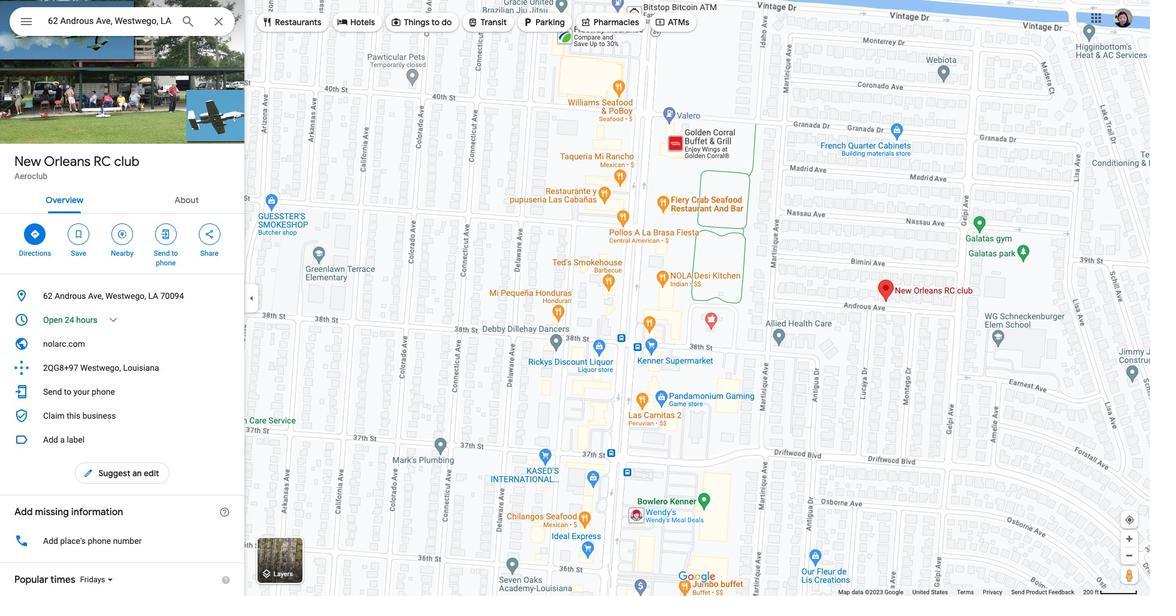 Task type: vqa. For each thing, say whether or not it's contained in the screenshot.
'search box'
no



Task type: describe. For each thing, give the bounding box(es) containing it.
louisiana
[[123, 363, 159, 373]]

about button
[[165, 185, 208, 213]]

do
[[442, 17, 452, 28]]

times
[[50, 574, 75, 586]]

4
[[31, 119, 36, 130]]


[[523, 16, 533, 29]]

westwego, inside button
[[105, 291, 146, 301]]

open 24 hours
[[43, 315, 97, 325]]

la
[[148, 291, 158, 301]]

popular times
[[14, 574, 75, 586]]

place's
[[60, 536, 86, 546]]

this
[[67, 411, 80, 421]]

tab list inside new orleans rc club main content
[[0, 185, 244, 213]]

show street view coverage image
[[1121, 566, 1139, 584]]

add place's phone number
[[43, 536, 142, 546]]

send product feedback
[[1012, 589, 1075, 596]]

ft
[[1095, 589, 1099, 596]]

phone inside button
[[92, 387, 115, 397]]

collapse side panel image
[[245, 292, 258, 305]]

add for add a label
[[43, 435, 58, 445]]

about
[[175, 195, 199, 206]]

zoom in image
[[1125, 535, 1134, 543]]

restaurants
[[275, 17, 322, 28]]

62 androus ave, westwego, la 70094
[[43, 291, 184, 301]]

add for add place's phone number
[[43, 536, 58, 546]]

atms
[[668, 17, 690, 28]]


[[30, 228, 40, 241]]

add for add missing information
[[14, 506, 33, 518]]

your
[[74, 387, 90, 397]]

 restaurants
[[262, 16, 322, 29]]

©2023
[[865, 589, 883, 596]]

add a label
[[43, 435, 85, 445]]

united states button
[[913, 588, 948, 596]]

terms button
[[957, 588, 974, 596]]

send product feedback button
[[1012, 588, 1075, 596]]

label
[[67, 435, 85, 445]]


[[117, 228, 128, 241]]

 transit
[[468, 16, 507, 29]]

add place's phone number button
[[0, 529, 244, 553]]

 suggest an edit
[[83, 467, 159, 480]]

privacy
[[983, 589, 1003, 596]]

more info image
[[219, 507, 230, 518]]


[[19, 13, 34, 30]]


[[262, 16, 273, 29]]

send to your phone
[[43, 387, 115, 397]]

google
[[885, 589, 904, 596]]

62 androus ave, westwego, la 70094 button
[[0, 284, 244, 308]]

send to your phone button
[[0, 380, 244, 404]]

200
[[1084, 589, 1094, 596]]

fridays
[[80, 575, 105, 584]]

feedback
[[1049, 589, 1075, 596]]

open 24 hours button
[[0, 308, 244, 332]]

to for send to your phone
[[64, 387, 71, 397]]

claim this business
[[43, 411, 116, 421]]

claim this business link
[[0, 404, 244, 428]]

send to phone
[[154, 249, 178, 267]]

things
[[404, 17, 430, 28]]

200 ft
[[1084, 589, 1099, 596]]

62 Androus Ave, Westwego, LA 70094 field
[[10, 7, 235, 36]]

footer inside google maps element
[[839, 588, 1084, 596]]

missing
[[35, 506, 69, 518]]


[[468, 16, 478, 29]]


[[73, 228, 84, 241]]

 button
[[10, 7, 43, 38]]

map
[[839, 589, 850, 596]]

parking
[[536, 17, 565, 28]]

2qg8+97
[[43, 363, 78, 373]]

62
[[43, 291, 53, 301]]


[[83, 467, 94, 480]]

send for send to phone
[[154, 249, 170, 258]]

information
[[71, 506, 123, 518]]

hours
[[76, 315, 97, 325]]

 parking
[[523, 16, 565, 29]]

add missing information
[[14, 506, 123, 518]]



Task type: locate. For each thing, give the bounding box(es) containing it.
send inside the send product feedback button
[[1012, 589, 1025, 596]]

tab list containing overview
[[0, 185, 244, 213]]

2 vertical spatial to
[[64, 387, 71, 397]]

to left do
[[432, 17, 440, 28]]

send for send to your phone
[[43, 387, 62, 397]]

1 vertical spatial phone
[[92, 387, 115, 397]]

information for new orleans rc club region
[[0, 284, 244, 428]]

to inside  things to do
[[432, 17, 440, 28]]

business
[[82, 411, 116, 421]]

overview
[[46, 195, 83, 206]]

1 vertical spatial westwego,
[[80, 363, 121, 373]]

westwego,
[[105, 291, 146, 301], [80, 363, 121, 373]]

directions
[[19, 249, 51, 258]]

send for send product feedback
[[1012, 589, 1025, 596]]

terms
[[957, 589, 974, 596]]

2 vertical spatial add
[[43, 536, 58, 546]]

united states
[[913, 589, 948, 596]]

new
[[14, 153, 41, 170]]

0 vertical spatial westwego,
[[105, 291, 146, 301]]

 search field
[[10, 7, 235, 38]]

phone for to
[[156, 259, 176, 267]]

show your location image
[[1125, 515, 1136, 526]]

footer containing map data ©2023 google
[[839, 588, 1084, 596]]

a
[[60, 435, 65, 445]]

club
[[114, 153, 139, 170]]

androus
[[55, 291, 86, 301]]

add inside add a label button
[[43, 435, 58, 445]]

map data ©2023 google
[[839, 589, 904, 596]]

none field inside 62 androus ave, westwego, la 70094 field
[[48, 14, 171, 28]]

to inside button
[[64, 387, 71, 397]]

200 ft button
[[1084, 589, 1138, 596]]

hours image
[[14, 313, 29, 327]]

states
[[931, 589, 948, 596]]

1 vertical spatial to
[[172, 249, 178, 258]]

save
[[71, 249, 86, 258]]

footer
[[839, 588, 1084, 596]]

zoom out image
[[1125, 551, 1134, 560]]

send up claim
[[43, 387, 62, 397]]

to for send to phone
[[172, 249, 178, 258]]

photos
[[38, 119, 68, 130]]


[[337, 16, 348, 29]]

send left product
[[1012, 589, 1025, 596]]

google account: michele murakami  
(michele.murakami@adept.ai) image
[[1114, 8, 1133, 27]]

4 photos button
[[9, 114, 73, 135]]


[[391, 16, 402, 29]]

None field
[[48, 14, 171, 28]]

0 vertical spatial send
[[154, 249, 170, 258]]

westwego, inside button
[[80, 363, 121, 373]]

new orleans rc club aeroclub
[[14, 153, 139, 181]]

to left your
[[64, 387, 71, 397]]

number
[[113, 536, 142, 546]]

2 horizontal spatial send
[[1012, 589, 1025, 596]]

google maps element
[[0, 0, 1151, 596]]

pharmacies
[[594, 17, 639, 28]]

phone inside send to phone
[[156, 259, 176, 267]]

product
[[1026, 589, 1047, 596]]

send inside send to phone
[[154, 249, 170, 258]]

add left a on the bottom left
[[43, 435, 58, 445]]

an
[[132, 468, 142, 479]]

westwego, up your
[[80, 363, 121, 373]]

westwego, up open 24 hours dropdown button
[[105, 291, 146, 301]]

70094
[[160, 291, 184, 301]]

0 horizontal spatial to
[[64, 387, 71, 397]]

1 horizontal spatial send
[[154, 249, 170, 258]]

actions for new orleans rc club region
[[0, 214, 244, 274]]

send inside the send to your phone button
[[43, 387, 62, 397]]

share
[[200, 249, 219, 258]]

popular
[[14, 574, 48, 586]]

1 vertical spatial add
[[14, 506, 33, 518]]

add
[[43, 435, 58, 445], [14, 506, 33, 518], [43, 536, 58, 546]]

aeroclub button
[[14, 170, 48, 182]]

add a label button
[[0, 428, 244, 452]]

data
[[852, 589, 864, 596]]


[[655, 16, 666, 29]]

2 vertical spatial phone
[[88, 536, 111, 546]]

tab list
[[0, 185, 244, 213]]

nearby
[[111, 249, 134, 258]]

fridays button
[[80, 575, 198, 585]]

aeroclub
[[14, 171, 48, 181]]

0 vertical spatial phone
[[156, 259, 176, 267]]

claim
[[43, 411, 65, 421]]

add inside add place's phone number button
[[43, 536, 58, 546]]


[[160, 228, 171, 241]]

0 vertical spatial add
[[43, 435, 58, 445]]

show open hours for the week image
[[108, 315, 118, 325]]

privacy button
[[983, 588, 1003, 596]]

2 horizontal spatial to
[[432, 17, 440, 28]]

0 horizontal spatial send
[[43, 387, 62, 397]]

phone right place's
[[88, 536, 111, 546]]

24
[[65, 315, 74, 325]]


[[581, 16, 591, 29]]

overview button
[[36, 185, 93, 213]]

 hotels
[[337, 16, 375, 29]]

orleans
[[44, 153, 91, 170]]

phone inside button
[[88, 536, 111, 546]]

nolarc.com link
[[0, 332, 244, 356]]

phone down 
[[156, 259, 176, 267]]

add left missing
[[14, 506, 33, 518]]

fridays option
[[80, 575, 108, 584]]

hotels
[[350, 17, 375, 28]]

nolarc.com
[[43, 339, 85, 349]]

ave,
[[88, 291, 103, 301]]

to inside send to phone
[[172, 249, 178, 258]]

transit
[[481, 17, 507, 28]]

2qg8+97 westwego, louisiana
[[43, 363, 159, 373]]

0 vertical spatial to
[[432, 17, 440, 28]]

add left place's
[[43, 536, 58, 546]]

edit
[[144, 468, 159, 479]]

rc
[[94, 153, 111, 170]]

1 horizontal spatial to
[[172, 249, 178, 258]]

phone right your
[[92, 387, 115, 397]]

send down 
[[154, 249, 170, 258]]

 atms
[[655, 16, 690, 29]]

to
[[432, 17, 440, 28], [172, 249, 178, 258], [64, 387, 71, 397]]

1 vertical spatial send
[[43, 387, 62, 397]]

 things to do
[[391, 16, 452, 29]]

suggest
[[99, 468, 130, 479]]

4 photos
[[31, 119, 68, 130]]

2 vertical spatial send
[[1012, 589, 1025, 596]]

new orleans rc club main content
[[0, 0, 250, 596]]


[[204, 228, 215, 241]]

to left share
[[172, 249, 178, 258]]

photo of new orleans rc club image
[[0, 0, 250, 144]]

phone for place's
[[88, 536, 111, 546]]

 pharmacies
[[581, 16, 639, 29]]



